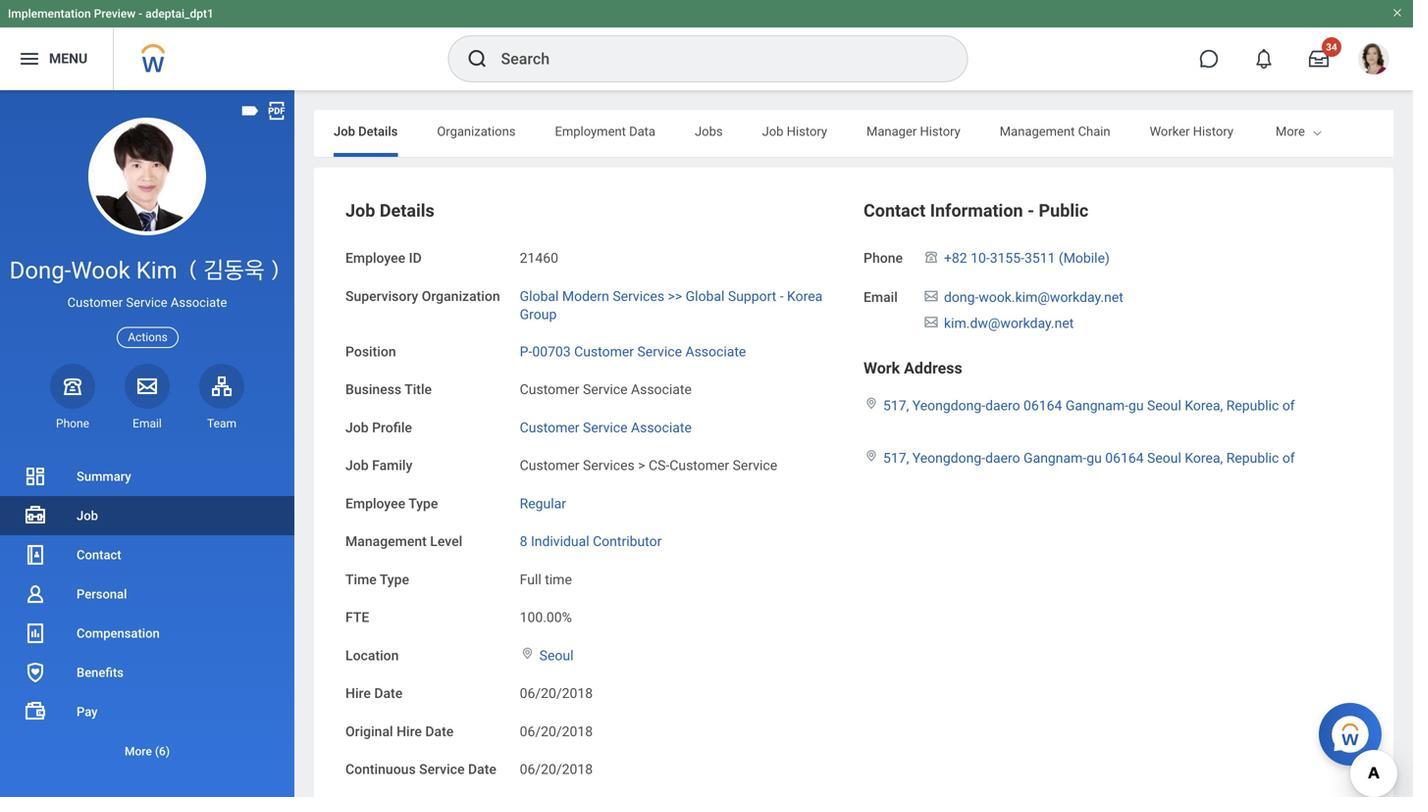 Task type: locate. For each thing, give the bounding box(es) containing it.
management down "employee type" on the left bottom
[[345, 534, 427, 550]]

1 horizontal spatial phone
[[864, 250, 903, 266]]

more (6)
[[125, 745, 170, 759]]

1 517, from the top
[[883, 398, 909, 414]]

mail image up email dong-wook kim （김동욱） element
[[135, 375, 159, 398]]

dong-wook.kim@workday.net link
[[944, 285, 1124, 305]]

0 vertical spatial employee
[[345, 250, 406, 266]]

kim
[[136, 257, 177, 285]]

34 button
[[1297, 37, 1342, 80]]

compensation image
[[24, 622, 47, 646]]

team dong-wook kim （김동욱） element
[[199, 416, 244, 432]]

job details up employee id
[[345, 201, 435, 221]]

contact information - public button
[[864, 201, 1089, 221]]

history for job history
[[787, 124, 827, 139]]

job details button
[[345, 201, 435, 221]]

full time element
[[520, 568, 572, 588]]

gangnam- up 517, yeongdong-daero gangnam-gu 06164 seoul korea, republic of link
[[1066, 398, 1129, 414]]

1 vertical spatial employee
[[345, 496, 406, 512]]

type up management level
[[409, 496, 438, 512]]

korea,
[[1185, 398, 1223, 414], [1185, 450, 1223, 467]]

1 horizontal spatial hire
[[397, 724, 422, 740]]

family
[[372, 458, 412, 474]]

517, for 517, yeongdong-daero gangnam-gu 06164 seoul korea, republic of
[[883, 450, 909, 467]]

1 vertical spatial management
[[345, 534, 427, 550]]

more (6) button
[[0, 732, 294, 771]]

phone button
[[50, 364, 95, 432]]

benefits image
[[24, 661, 47, 685]]

republic
[[1227, 398, 1279, 414], [1227, 450, 1279, 467]]

1 vertical spatial gu
[[1087, 450, 1102, 467]]

21460
[[520, 250, 558, 266]]

service right the cs-
[[733, 458, 777, 474]]

2 republic from the top
[[1227, 450, 1279, 467]]

2 vertical spatial 06/20/2018
[[520, 762, 593, 778]]

phone image
[[59, 375, 86, 398]]

- left public at top right
[[1028, 201, 1034, 221]]

job image
[[24, 504, 47, 528]]

inbox large image
[[1309, 49, 1329, 69]]

06/20/2018 for original hire date
[[520, 724, 593, 740]]

customer
[[67, 296, 123, 310], [574, 344, 634, 360], [520, 382, 580, 398], [520, 420, 580, 436], [520, 458, 580, 474], [670, 458, 729, 474]]

1 vertical spatial phone
[[56, 417, 89, 431]]

job
[[334, 124, 355, 139], [762, 124, 784, 139], [345, 201, 375, 221], [345, 420, 369, 436], [345, 458, 369, 474], [77, 509, 98, 524]]

2 horizontal spatial -
[[1028, 201, 1034, 221]]

2 vertical spatial date
[[468, 762, 496, 778]]

services inside job family element
[[583, 458, 635, 474]]

date
[[374, 686, 403, 702], [425, 724, 454, 740], [468, 762, 496, 778]]

date up the continuous service date
[[425, 724, 454, 740]]

dong-
[[9, 257, 71, 285]]

yeongdong- inside 517, yeongdong-daero gangnam-gu 06164 seoul korea, republic of link
[[913, 450, 985, 467]]

1 republic from the top
[[1227, 398, 1279, 414]]

implementation
[[8, 7, 91, 21]]

phone dong-wook kim （김동욱） element
[[50, 416, 95, 432]]

seoul link
[[539, 644, 574, 664]]

1 vertical spatial location image
[[864, 450, 879, 463]]

more for more (6)
[[125, 745, 152, 759]]

- inside menu banner
[[139, 7, 142, 21]]

job family
[[345, 458, 412, 474]]

work address
[[864, 359, 963, 378]]

0 vertical spatial hire
[[345, 686, 371, 702]]

more inside dropdown button
[[125, 745, 152, 759]]

1 vertical spatial mail image
[[135, 375, 159, 398]]

1 vertical spatial daero
[[985, 450, 1020, 467]]

3 history from the left
[[1193, 124, 1234, 139]]

date up original hire date
[[374, 686, 403, 702]]

517, yeongdong-daero 06164 gangnam-gu seoul korea, republic of
[[883, 398, 1295, 414]]

service inside business title element
[[583, 382, 628, 398]]

1 vertical spatial customer service associate
[[520, 382, 692, 398]]

location image inside job details "group"
[[520, 647, 536, 661]]

associate up job family element
[[631, 420, 692, 436]]

2 517, from the top
[[883, 450, 909, 467]]

data
[[629, 124, 656, 139]]

2 vertical spatial seoul
[[539, 648, 574, 664]]

compensation
[[77, 627, 160, 641]]

services inside global modern services >> global support - korea group
[[613, 288, 664, 304]]

global up group
[[520, 288, 559, 304]]

mail image
[[923, 288, 940, 304]]

1 vertical spatial republic
[[1227, 450, 1279, 467]]

0 vertical spatial phone
[[864, 250, 903, 266]]

0 vertical spatial 517,
[[883, 398, 909, 414]]

continuous service date element
[[520, 750, 593, 780]]

personal
[[77, 587, 127, 602]]

1 vertical spatial services
[[583, 458, 635, 474]]

time type
[[345, 572, 409, 588]]

job up job details button
[[334, 124, 355, 139]]

2 history from the left
[[920, 124, 961, 139]]

yeongdong-
[[913, 398, 985, 414], [913, 450, 985, 467]]

0 vertical spatial daero
[[985, 398, 1020, 414]]

daero inside the '517, yeongdong-daero 06164 gangnam-gu seoul korea, republic of' link
[[985, 398, 1020, 414]]

contact up 'personal'
[[77, 548, 121, 563]]

phone image
[[923, 249, 940, 265]]

- inside group
[[1028, 201, 1034, 221]]

kim.dw@workday.net
[[944, 316, 1074, 332]]

pay link
[[0, 693, 294, 732]]

job inside list
[[77, 509, 98, 524]]

tab list
[[314, 110, 1413, 157]]

1 vertical spatial details
[[380, 201, 435, 221]]

republic for 517, yeongdong-daero 06164 gangnam-gu seoul korea, republic of
[[1227, 398, 1279, 414]]

2 yeongdong- from the top
[[913, 450, 985, 467]]

1 horizontal spatial email
[[864, 289, 898, 305]]

0 horizontal spatial -
[[139, 7, 142, 21]]

service
[[126, 296, 167, 310], [637, 344, 682, 360], [583, 382, 628, 398], [583, 420, 628, 436], [733, 458, 777, 474], [419, 762, 465, 778]]

06164 up 517, yeongdong-daero gangnam-gu 06164 seoul korea, republic of link
[[1024, 398, 1062, 414]]

- right preview
[[139, 7, 142, 21]]

06/20/2018 down original hire date element
[[520, 762, 593, 778]]

of for 517, yeongdong-daero 06164 gangnam-gu seoul korea, republic of
[[1283, 398, 1295, 414]]

implementation preview -   adeptai_dpt1
[[8, 7, 214, 21]]

customer down 00703
[[520, 382, 580, 398]]

associate inside business title element
[[631, 382, 692, 398]]

1 horizontal spatial gu
[[1129, 398, 1144, 414]]

global
[[520, 288, 559, 304], [686, 288, 725, 304]]

customer service associate down dong-wook kim （김동욱）
[[67, 296, 227, 310]]

06/20/2018
[[520, 686, 593, 702], [520, 724, 593, 740], [520, 762, 593, 778]]

0 vertical spatial email
[[864, 289, 898, 305]]

1 daero from the top
[[985, 398, 1020, 414]]

seoul down 517, yeongdong-daero 06164 gangnam-gu seoul korea, republic of at the right of the page
[[1147, 450, 1182, 467]]

0 horizontal spatial global
[[520, 288, 559, 304]]

1 korea, from the top
[[1185, 398, 1223, 414]]

contact for contact
[[77, 548, 121, 563]]

0 vertical spatial mail image
[[923, 315, 940, 330]]

list containing summary
[[0, 457, 294, 771]]

employee for employee id
[[345, 250, 406, 266]]

customer service associate up the customer service associate link
[[520, 382, 692, 398]]

job details
[[334, 124, 398, 139], [345, 201, 435, 221]]

2 horizontal spatial date
[[468, 762, 496, 778]]

more down '34' button
[[1276, 124, 1305, 139]]

contact up phone image
[[864, 201, 926, 221]]

type for employee type
[[409, 496, 438, 512]]

1 06/20/2018 from the top
[[520, 686, 593, 702]]

service down original hire date
[[419, 762, 465, 778]]

1 vertical spatial korea,
[[1185, 450, 1223, 467]]

1 vertical spatial contact
[[77, 548, 121, 563]]

details up the id
[[380, 201, 435, 221]]

0 horizontal spatial more
[[125, 745, 152, 759]]

associate inside the customer service associate link
[[631, 420, 692, 436]]

0 vertical spatial details
[[358, 124, 398, 139]]

1 yeongdong- from the top
[[913, 398, 985, 414]]

0 vertical spatial job details
[[334, 124, 398, 139]]

associate down global modern services >> global support - korea group
[[685, 344, 746, 360]]

2 vertical spatial location image
[[520, 647, 536, 661]]

time
[[545, 572, 572, 588]]

2 korea, from the top
[[1185, 450, 1223, 467]]

0 horizontal spatial contact
[[77, 548, 121, 563]]

hire up original
[[345, 686, 371, 702]]

job left the family
[[345, 458, 369, 474]]

0 horizontal spatial management
[[345, 534, 427, 550]]

customer service associate inside navigation pane region
[[67, 296, 227, 310]]

associate down （김동욱）
[[171, 296, 227, 310]]

2 daero from the top
[[985, 450, 1020, 467]]

history right the manager
[[920, 124, 961, 139]]

1 horizontal spatial contact
[[864, 201, 926, 221]]

date left continuous service date element
[[468, 762, 496, 778]]

management chain
[[1000, 124, 1111, 139]]

global right >>
[[686, 288, 725, 304]]

0 vertical spatial of
[[1283, 398, 1295, 414]]

-
[[139, 7, 142, 21], [1028, 201, 1034, 221], [780, 288, 784, 304]]

0 horizontal spatial phone
[[56, 417, 89, 431]]

continuous
[[345, 762, 416, 778]]

customer inside navigation pane region
[[67, 296, 123, 310]]

0 vertical spatial -
[[139, 7, 142, 21]]

yeongdong- inside the '517, yeongdong-daero 06164 gangnam-gu seoul korea, republic of' link
[[913, 398, 985, 414]]

email inside email dong-wook kim （김동욱） element
[[133, 417, 162, 431]]

0 vertical spatial contact
[[864, 201, 926, 221]]

employee down job family
[[345, 496, 406, 512]]

management inside job details "group"
[[345, 534, 427, 550]]

hire up the continuous service date
[[397, 724, 422, 740]]

0 horizontal spatial mail image
[[135, 375, 159, 398]]

gu down 517, yeongdong-daero 06164 gangnam-gu seoul korea, republic of at the right of the page
[[1087, 450, 1102, 467]]

global modern services >> global support - korea group
[[520, 288, 823, 323]]

worker
[[1150, 124, 1190, 139]]

1 vertical spatial 06/20/2018
[[520, 724, 593, 740]]

more
[[1276, 124, 1305, 139], [125, 745, 152, 759]]

contact information - public
[[864, 201, 1089, 221]]

gu up 517, yeongdong-daero gangnam-gu 06164 seoul korea, republic of link
[[1129, 398, 1144, 414]]

- left korea in the right top of the page
[[780, 288, 784, 304]]

06164
[[1024, 398, 1062, 414], [1105, 450, 1144, 467]]

personal link
[[0, 575, 294, 614]]

pay image
[[24, 701, 47, 724]]

more (6) button
[[0, 740, 294, 764]]

2 06/20/2018 from the top
[[520, 724, 593, 740]]

customer down business title element
[[520, 420, 580, 436]]

actions button
[[117, 327, 178, 348]]

profile logan mcneil image
[[1358, 43, 1390, 79]]

email inside contact information - public group
[[864, 289, 898, 305]]

view team image
[[210, 375, 234, 398]]

517, for 517, yeongdong-daero 06164 gangnam-gu seoul korea, republic of
[[883, 398, 909, 414]]

customer service associate down business title element
[[520, 420, 692, 436]]

employee up supervisory
[[345, 250, 406, 266]]

service down dong-wook kim （김동욱）
[[126, 296, 167, 310]]

1 vertical spatial type
[[380, 572, 409, 588]]

1 vertical spatial -
[[1028, 201, 1034, 221]]

1 vertical spatial more
[[125, 745, 152, 759]]

email left mail icon
[[864, 289, 898, 305]]

mail image down mail icon
[[923, 315, 940, 330]]

customer down wook
[[67, 296, 123, 310]]

history left the manager
[[787, 124, 827, 139]]

list
[[0, 457, 294, 771]]

0 horizontal spatial date
[[374, 686, 403, 702]]

1 of from the top
[[1283, 398, 1295, 414]]

tag image
[[239, 100, 261, 122]]

address
[[904, 359, 963, 378]]

1 vertical spatial 517,
[[883, 450, 909, 467]]

more left the (6)
[[125, 745, 152, 759]]

2 employee from the top
[[345, 496, 406, 512]]

original hire date element
[[520, 712, 593, 742]]

3 06/20/2018 from the top
[[520, 762, 593, 778]]

type right time
[[380, 572, 409, 588]]

0 vertical spatial 06/20/2018
[[520, 686, 593, 702]]

management level
[[345, 534, 462, 550]]

1 vertical spatial of
[[1283, 450, 1295, 467]]

0 vertical spatial more
[[1276, 124, 1305, 139]]

1 horizontal spatial more
[[1276, 124, 1305, 139]]

history right worker
[[1193, 124, 1234, 139]]

yeongdong- for 517, yeongdong-daero gangnam-gu 06164 seoul korea, republic of
[[913, 450, 985, 467]]

services left >>
[[613, 288, 664, 304]]

0 vertical spatial type
[[409, 496, 438, 512]]

customer right the >
[[670, 458, 729, 474]]

details inside tab list
[[358, 124, 398, 139]]

services left the >
[[583, 458, 635, 474]]

gu
[[1129, 398, 1144, 414], [1087, 450, 1102, 467]]

location image for seoul
[[520, 647, 536, 661]]

supervisory organization
[[345, 288, 500, 304]]

service up the customer service associate link
[[583, 382, 628, 398]]

0 horizontal spatial history
[[787, 124, 827, 139]]

- for preview
[[139, 7, 142, 21]]

business title element
[[520, 370, 692, 399]]

gangnam- down 517, yeongdong-daero 06164 gangnam-gu seoul korea, republic of at the right of the page
[[1024, 450, 1087, 467]]

seoul up 517, yeongdong-daero gangnam-gu 06164 seoul korea, republic of link
[[1147, 398, 1182, 414]]

hire
[[345, 686, 371, 702], [397, 724, 422, 740]]

customer service associate
[[67, 296, 227, 310], [520, 382, 692, 398], [520, 420, 692, 436]]

tab list containing job details
[[314, 110, 1413, 157]]

06164 down 517, yeongdong-daero 06164 gangnam-gu seoul korea, republic of at the right of the page
[[1105, 450, 1144, 467]]

job down "summary"
[[77, 509, 98, 524]]

email up the summary link
[[133, 417, 162, 431]]

0 horizontal spatial hire
[[345, 686, 371, 702]]

1 vertical spatial job details
[[345, 201, 435, 221]]

phone down phone icon on the left of the page
[[56, 417, 89, 431]]

contact inside group
[[864, 201, 926, 221]]

personal image
[[24, 583, 47, 607]]

0 horizontal spatial gu
[[1087, 450, 1102, 467]]

seoul inside job details "group"
[[539, 648, 574, 664]]

notifications large image
[[1254, 49, 1274, 69]]

management for management level
[[345, 534, 427, 550]]

items selected list
[[923, 285, 1155, 335]]

gangnam-
[[1066, 398, 1129, 414], [1024, 450, 1087, 467]]

business
[[345, 382, 402, 398]]

1 vertical spatial email
[[133, 417, 162, 431]]

1 global from the left
[[520, 288, 559, 304]]

0 vertical spatial seoul
[[1147, 398, 1182, 414]]

view printable version (pdf) image
[[266, 100, 288, 122]]

type for time type
[[380, 572, 409, 588]]

0 vertical spatial customer service associate
[[67, 296, 227, 310]]

1 vertical spatial 06164
[[1105, 450, 1144, 467]]

06/20/2018 up original hire date element
[[520, 686, 593, 702]]

global modern services >> global support - korea group link
[[520, 284, 823, 323]]

1 vertical spatial seoul
[[1147, 450, 1182, 467]]

34
[[1326, 41, 1337, 53]]

details
[[358, 124, 398, 139], [380, 201, 435, 221]]

job link
[[0, 497, 294, 536]]

location image for 517, yeongdong-daero 06164 gangnam-gu seoul korea, republic of
[[864, 397, 879, 410]]

id
[[409, 250, 422, 266]]

1 history from the left
[[787, 124, 827, 139]]

0 vertical spatial location image
[[864, 397, 879, 410]]

06/20/2018 up continuous service date element
[[520, 724, 593, 740]]

details up job details button
[[358, 124, 398, 139]]

location image
[[864, 397, 879, 410], [864, 450, 879, 463], [520, 647, 536, 661]]

1 horizontal spatial management
[[1000, 124, 1075, 139]]

continuous service date
[[345, 762, 496, 778]]

1 employee from the top
[[345, 250, 406, 266]]

0 vertical spatial management
[[1000, 124, 1075, 139]]

menu
[[49, 51, 88, 67]]

0 vertical spatial date
[[374, 686, 403, 702]]

1 horizontal spatial history
[[920, 124, 961, 139]]

mail image
[[923, 315, 940, 330], [135, 375, 159, 398]]

work
[[864, 359, 900, 378]]

customer up business title element
[[574, 344, 634, 360]]

contact for contact information - public
[[864, 201, 926, 221]]

0 vertical spatial 06164
[[1024, 398, 1062, 414]]

2 horizontal spatial history
[[1193, 124, 1234, 139]]

- for information
[[1028, 201, 1034, 221]]

1 vertical spatial yeongdong-
[[913, 450, 985, 467]]

contact inside list
[[77, 548, 121, 563]]

associate down p-00703 customer service associate
[[631, 382, 692, 398]]

0 vertical spatial korea,
[[1185, 398, 1223, 414]]

0 vertical spatial services
[[613, 288, 664, 304]]

jobs
[[695, 124, 723, 139]]

customer service associate link
[[520, 416, 692, 436]]

2 vertical spatial -
[[780, 288, 784, 304]]

517, yeongdong-daero 06164 gangnam-gu seoul korea, republic of link
[[883, 394, 1295, 414]]

06/20/2018 for continuous service date
[[520, 762, 593, 778]]

original
[[345, 724, 393, 740]]

position
[[345, 344, 396, 360]]

0 vertical spatial yeongdong-
[[913, 398, 985, 414]]

daero inside 517, yeongdong-daero gangnam-gu 06164 seoul korea, republic of link
[[985, 450, 1020, 467]]

management left the chain
[[1000, 124, 1075, 139]]

seoul up hire date element on the bottom left
[[539, 648, 574, 664]]

1 vertical spatial gangnam-
[[1024, 450, 1087, 467]]

- inside global modern services >> global support - korea group
[[780, 288, 784, 304]]

3511
[[1025, 250, 1055, 266]]

2 vertical spatial customer service associate
[[520, 420, 692, 436]]

job details up job details button
[[334, 124, 398, 139]]

history
[[787, 124, 827, 139], [920, 124, 961, 139], [1193, 124, 1234, 139]]

+82
[[944, 250, 967, 266]]

phone left phone image
[[864, 250, 903, 266]]

1 horizontal spatial date
[[425, 724, 454, 740]]

employee for employee type
[[345, 496, 406, 512]]

1 horizontal spatial -
[[780, 288, 784, 304]]

mail image inside popup button
[[135, 375, 159, 398]]

2 of from the top
[[1283, 450, 1295, 467]]

0 horizontal spatial email
[[133, 417, 162, 431]]

1 horizontal spatial global
[[686, 288, 725, 304]]

job left profile
[[345, 420, 369, 436]]

yeongdong- for 517, yeongdong-daero 06164 gangnam-gu seoul korea, republic of
[[913, 398, 985, 414]]

3155-
[[990, 250, 1025, 266]]

of
[[1283, 398, 1295, 414], [1283, 450, 1295, 467]]

hire date
[[345, 686, 403, 702]]

customer inside business title element
[[520, 382, 580, 398]]

1 vertical spatial date
[[425, 724, 454, 740]]

support
[[728, 288, 777, 304]]

1 horizontal spatial mail image
[[923, 315, 940, 330]]

0 vertical spatial republic
[[1227, 398, 1279, 414]]



Task type: describe. For each thing, give the bounding box(es) containing it.
adeptai_dpt1
[[145, 7, 214, 21]]

manager history
[[867, 124, 961, 139]]

associate inside p-00703 customer service associate link
[[685, 344, 746, 360]]

contact information - public group
[[864, 199, 1362, 468]]

100.00%
[[520, 610, 572, 626]]

supervisory
[[345, 288, 418, 304]]

8 individual contributor
[[520, 534, 662, 550]]

history for manager history
[[920, 124, 961, 139]]

regular link
[[520, 492, 566, 512]]

regular
[[520, 496, 566, 512]]

of for 517, yeongdong-daero gangnam-gu 06164 seoul korea, republic of
[[1283, 450, 1295, 467]]

manager
[[867, 124, 917, 139]]

korea, for gu
[[1185, 398, 1223, 414]]

job up employee id
[[345, 201, 375, 221]]

summary
[[77, 470, 131, 484]]

phone inside "popup button"
[[56, 417, 89, 431]]

phone inside contact information - public group
[[864, 250, 903, 266]]

daero for gangnam-
[[985, 450, 1020, 467]]

1 horizontal spatial 06164
[[1105, 450, 1144, 467]]

1 vertical spatial hire
[[397, 724, 422, 740]]

（김동욱）
[[183, 257, 285, 285]]

service down business title element
[[583, 420, 628, 436]]

business title
[[345, 382, 432, 398]]

modern
[[562, 288, 609, 304]]

details inside job details "group"
[[380, 201, 435, 221]]

0 vertical spatial gu
[[1129, 398, 1144, 414]]

dong-wook kim （김동욱）
[[9, 257, 285, 285]]

0 vertical spatial gangnam-
[[1066, 398, 1129, 414]]

timeline
[[1273, 124, 1322, 139]]

job details inside "group"
[[345, 201, 435, 221]]

contributor
[[593, 534, 662, 550]]

additiona
[[1361, 124, 1413, 139]]

worker history
[[1150, 124, 1234, 139]]

individual
[[531, 534, 589, 550]]

preview
[[94, 7, 136, 21]]

customer services > cs-customer service
[[520, 458, 777, 474]]

actions
[[128, 331, 168, 345]]

search image
[[466, 47, 489, 71]]

benefits link
[[0, 654, 294, 693]]

summary image
[[24, 465, 47, 489]]

517, yeongdong-daero gangnam-gu 06164 seoul korea, republic of link
[[883, 447, 1295, 467]]

p-
[[520, 344, 532, 360]]

(6)
[[155, 745, 170, 759]]

job details group
[[345, 199, 844, 798]]

chain
[[1078, 124, 1111, 139]]

republic for 517, yeongdong-daero gangnam-gu 06164 seoul korea, republic of
[[1227, 450, 1279, 467]]

management for management chain
[[1000, 124, 1075, 139]]

service inside job family element
[[733, 458, 777, 474]]

>>
[[668, 288, 682, 304]]

dong-wook.kim@workday.net
[[944, 289, 1124, 305]]

associate inside navigation pane region
[[171, 296, 227, 310]]

8
[[520, 534, 528, 550]]

organizations
[[437, 124, 516, 139]]

employment data
[[555, 124, 656, 139]]

close environment banner image
[[1392, 7, 1403, 19]]

contact image
[[24, 544, 47, 567]]

00703
[[532, 344, 571, 360]]

+82 10-3155-3511 (mobile)
[[944, 250, 1110, 266]]

Search Workday  search field
[[501, 37, 927, 80]]

+82 10-3155-3511 (mobile) link
[[944, 246, 1110, 266]]

full
[[520, 572, 541, 588]]

public
[[1039, 201, 1089, 221]]

korea, for 06164
[[1185, 450, 1223, 467]]

p-00703 customer service associate link
[[520, 340, 746, 360]]

0 horizontal spatial 06164
[[1024, 398, 1062, 414]]

seoul for gu
[[1147, 398, 1182, 414]]

dong-
[[944, 289, 979, 305]]

summary link
[[0, 457, 294, 497]]

job profile
[[345, 420, 412, 436]]

wook
[[71, 257, 130, 285]]

fte element
[[520, 598, 572, 627]]

cs-
[[649, 458, 670, 474]]

menu button
[[0, 27, 113, 90]]

date for service
[[468, 762, 496, 778]]

customer service associate for business title element
[[520, 382, 692, 398]]

mail image inside items selected list
[[923, 315, 940, 330]]

service inside navigation pane region
[[126, 296, 167, 310]]

wook.kim@workday.net
[[979, 289, 1124, 305]]

level
[[430, 534, 462, 550]]

517, yeongdong-daero gangnam-gu 06164 seoul korea, republic of
[[883, 450, 1295, 467]]

p-00703 customer service associate
[[520, 344, 746, 360]]

navigation pane region
[[0, 90, 294, 798]]

pay
[[77, 705, 98, 720]]

team link
[[199, 364, 244, 432]]

time
[[345, 572, 377, 588]]

full time
[[520, 572, 572, 588]]

2 global from the left
[[686, 288, 725, 304]]

employee id element
[[520, 238, 558, 268]]

email button
[[125, 364, 170, 432]]

history for worker history
[[1193, 124, 1234, 139]]

daero for 06164
[[985, 398, 1020, 414]]

customer service associate for the customer service associate link
[[520, 420, 692, 436]]

group
[[520, 307, 557, 323]]

10-
[[971, 250, 990, 266]]

kim.dw@workday.net link
[[944, 312, 1074, 332]]

profile
[[372, 420, 412, 436]]

job family element
[[520, 446, 777, 475]]

organization
[[422, 288, 500, 304]]

fte
[[345, 610, 369, 626]]

customer up regular link
[[520, 458, 580, 474]]

date for hire
[[425, 724, 454, 740]]

(mobile)
[[1059, 250, 1110, 266]]

menu banner
[[0, 0, 1413, 90]]

seoul for 06164
[[1147, 450, 1182, 467]]

more for more
[[1276, 124, 1305, 139]]

original hire date
[[345, 724, 454, 740]]

email dong-wook kim （김동욱） element
[[125, 416, 170, 432]]

06/20/2018 for hire date
[[520, 686, 593, 702]]

8 individual contributor link
[[520, 530, 662, 550]]

contact link
[[0, 536, 294, 575]]

service down global modern services >> global support - korea group
[[637, 344, 682, 360]]

job right jobs on the top of the page
[[762, 124, 784, 139]]

team
[[207, 417, 237, 431]]

hire date element
[[520, 674, 593, 704]]

location image for 517, yeongdong-daero gangnam-gu 06164 seoul korea, republic of
[[864, 450, 879, 463]]

justify image
[[18, 47, 41, 71]]

title
[[405, 382, 432, 398]]



Task type: vqa. For each thing, say whether or not it's contained in the screenshot.
bottom chevron down Image
no



